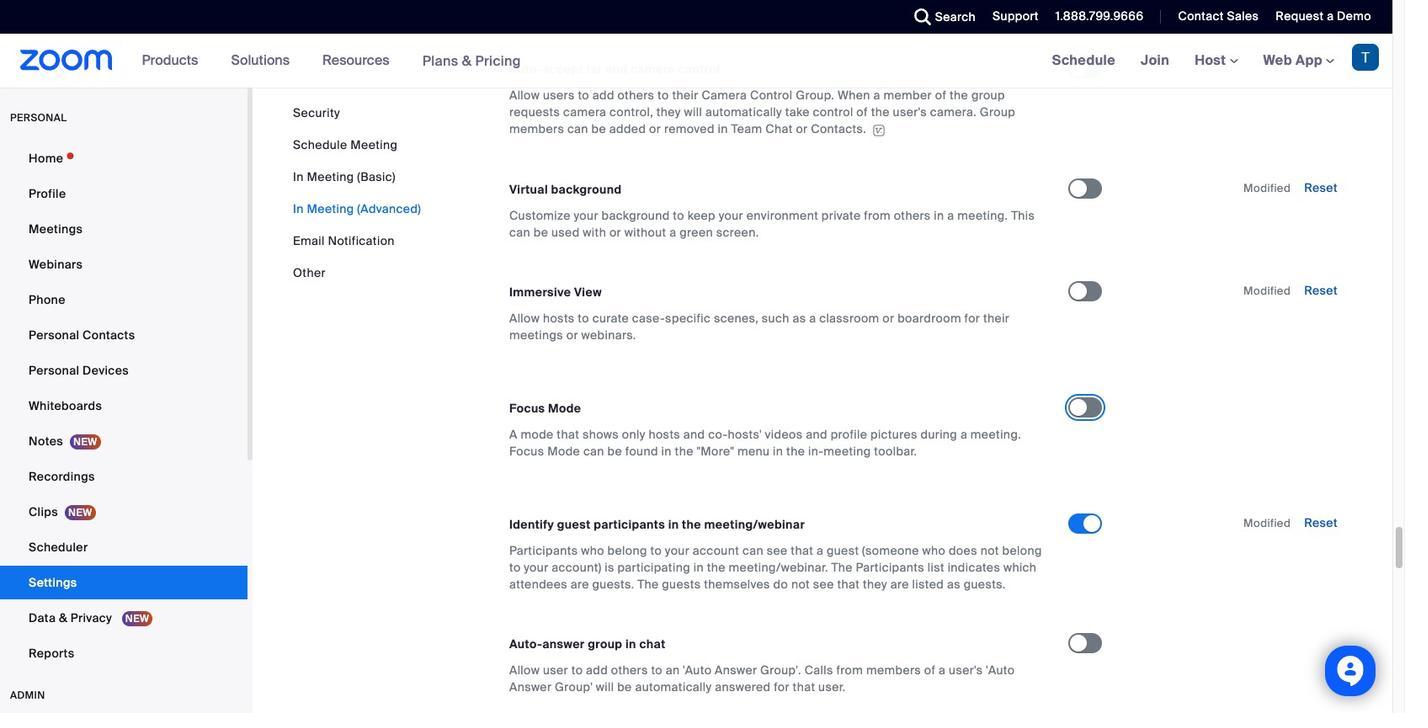 Task type: vqa. For each thing, say whether or not it's contained in the screenshot.
footer
no



Task type: locate. For each thing, give the bounding box(es) containing it.
a inside a mode that shows only hosts and co-hosts' videos and profile pictures during a meeting. focus mode can be found in the "more" menu in the in-meeting toolbar.
[[961, 427, 968, 442]]

who
[[581, 543, 604, 558], [922, 543, 946, 558]]

reset button for allow hosts to curate case-specific scenes, such as a classroom or boardroom for their meetings or webinars.
[[1304, 283, 1338, 298]]

1 vertical spatial in
[[293, 201, 304, 216]]

1 belong from the left
[[608, 543, 647, 558]]

members
[[509, 122, 564, 137], [866, 662, 921, 678]]

users down accept
[[543, 88, 575, 103]]

1 horizontal spatial who
[[922, 543, 946, 558]]

0 vertical spatial they
[[657, 105, 681, 120]]

others inside the allow users to add others to their camera control group. when a member of the group requests camera control, they will automatically take control of the user's camera. group members can be added or removed in team chat or contacts.
[[618, 88, 655, 103]]

1 vertical spatial others
[[894, 208, 931, 223]]

to inside the allow another user to take control of your camera during a meeting. both users (the one requesting control and the one giving control) must have this option turned on.
[[619, 0, 631, 0]]

1 horizontal spatial as
[[947, 576, 961, 592]]

personal for personal contacts
[[29, 328, 79, 343]]

automatically inside allow user to add others to an 'auto answer group'. calls from members of a user's 'auto answer group' will be automatically answered for that user.
[[635, 679, 712, 694]]

user's inside the allow users to add others to their camera control group. when a member of the group requests camera control, they will automatically take control of the user's camera. group members can be added or removed in team chat or contacts.
[[893, 105, 927, 120]]

to
[[619, 0, 631, 0], [578, 88, 589, 103], [658, 88, 669, 103], [673, 208, 684, 223], [578, 310, 589, 326], [650, 543, 662, 558], [509, 560, 521, 575], [571, 662, 583, 678], [651, 662, 663, 678]]

reset button for participants who belong to your account can see that a guest (someone who does not belong to your account) is participating in the meeting/webinar. the participants list indicates which attendees are guests. the guests themselves do not see that they are listed as guests.
[[1304, 515, 1338, 530]]

your up control)
[[720, 0, 744, 0]]

focus up mode
[[509, 401, 545, 416]]

guests. down is
[[592, 576, 634, 592]]

schedule inside meetings navigation
[[1052, 51, 1116, 69]]

see up the 'meeting/webinar.'
[[767, 543, 788, 558]]

1 personal from the top
[[29, 328, 79, 343]]

user's
[[893, 105, 927, 120], [949, 662, 983, 678]]

1 vertical spatial their
[[983, 310, 1010, 326]]

1 horizontal spatial from
[[864, 208, 891, 223]]

members down requests in the left of the page
[[509, 122, 564, 137]]

member
[[884, 88, 932, 103]]

1 horizontal spatial the
[[832, 560, 853, 575]]

4 allow from the top
[[509, 662, 540, 678]]

2 vertical spatial camera
[[563, 105, 607, 120]]

with
[[583, 225, 606, 240]]

schedule inside menu bar
[[293, 137, 347, 152]]

the inside participants who belong to your account can see that a guest (someone who does not belong to your account) is participating in the meeting/webinar. the participants list indicates which attendees are guests. the guests themselves do not see that they are listed as guests.
[[707, 560, 726, 575]]

2 reset from the top
[[1304, 283, 1338, 298]]

webinars link
[[0, 248, 248, 281]]

0 vertical spatial &
[[462, 52, 472, 69]]

1 vertical spatial users
[[543, 88, 575, 103]]

that down calls
[[793, 679, 815, 694]]

allow
[[509, 0, 540, 0], [509, 88, 540, 103], [509, 310, 540, 326], [509, 662, 540, 678]]

0 horizontal spatial members
[[509, 122, 564, 137]]

be right group'
[[617, 679, 632, 694]]

schedule down security
[[293, 137, 347, 152]]

home link
[[0, 141, 248, 175]]

guest
[[557, 517, 591, 532], [827, 543, 859, 558]]

see
[[767, 543, 788, 558], [813, 576, 834, 592]]

0 vertical spatial during
[[794, 0, 831, 0]]

and up in-
[[806, 427, 828, 442]]

of inside the allow another user to take control of your camera during a meeting. both users (the one requesting control and the one giving control) must have this option turned on.
[[705, 0, 716, 0]]

others right the private
[[894, 208, 931, 223]]

guest inside participants who belong to your account can see that a guest (someone who does not belong to your account) is participating in the meeting/webinar. the participants list indicates which attendees are guests. the guests themselves do not see that they are listed as guests.
[[827, 543, 859, 558]]

user right another
[[591, 0, 616, 0]]

in
[[718, 122, 728, 137], [934, 208, 944, 223], [661, 443, 672, 459], [773, 443, 783, 459], [668, 517, 679, 532], [694, 560, 704, 575], [626, 636, 636, 651]]

that inside a mode that shows only hosts and co-hosts' videos and profile pictures during a meeting. focus mode can be found in the "more" menu in the in-meeting toolbar.
[[557, 427, 579, 442]]

which
[[1004, 560, 1037, 575]]

&
[[462, 52, 472, 69], [59, 610, 67, 626]]

background up with
[[551, 182, 622, 197]]

automatically inside the allow users to add others to their camera control group. when a member of the group requests camera control, they will automatically take control of the user's camera. group members can be added or removed in team chat or contacts.
[[705, 105, 782, 120]]

2 personal from the top
[[29, 363, 79, 378]]

or inside customize your background to keep your environment private from others in a meeting. this can be used with or without a green screen.
[[610, 225, 621, 240]]

virtual
[[509, 182, 548, 197]]

the left giving on the top
[[643, 2, 662, 17]]

0 vertical spatial in
[[293, 169, 304, 184]]

mode inside a mode that shows only hosts and co-hosts' videos and profile pictures during a meeting. focus mode can be found in the "more" menu in the in-meeting toolbar.
[[547, 443, 580, 459]]

the up camera.
[[950, 88, 968, 103]]

0 vertical spatial reset
[[1304, 180, 1338, 195]]

members inside the allow users to add others to their camera control group. when a member of the group requests camera control, they will automatically take control of the user's camera. group members can be added or removed in team chat or contacts.
[[509, 122, 564, 137]]

auto- for accept
[[509, 62, 542, 77]]

as inside allow hosts to curate case-specific scenes, such as a classroom or boardroom for their meetings or webinars.
[[793, 310, 806, 326]]

0 horizontal spatial schedule
[[293, 137, 347, 152]]

removed
[[664, 122, 715, 137]]

a inside participants who belong to your account can see that a guest (someone who does not belong to your account) is participating in the meeting/webinar. the participants list indicates which attendees are guests. the guests themselves do not see that they are listed as guests.
[[817, 543, 824, 558]]

0 vertical spatial personal
[[29, 328, 79, 343]]

2 are from the left
[[891, 576, 909, 592]]

others inside allow user to add others to an 'auto answer group'. calls from members of a user's 'auto answer group' will be automatically answered for that user.
[[611, 662, 648, 678]]

of
[[705, 0, 716, 0], [935, 88, 947, 103], [857, 105, 868, 120], [924, 662, 936, 678]]

2 horizontal spatial camera
[[747, 0, 791, 0]]

2 vertical spatial reset
[[1304, 515, 1338, 530]]

their up removed
[[672, 88, 699, 103]]

& for privacy
[[59, 610, 67, 626]]

for down group'.
[[774, 679, 790, 694]]

without
[[624, 225, 666, 240]]

0 horizontal spatial are
[[571, 576, 589, 592]]

product information navigation
[[129, 34, 534, 88]]

user.
[[818, 679, 846, 694]]

1 who from the left
[[581, 543, 604, 558]]

1 horizontal spatial user's
[[949, 662, 983, 678]]

others down chat
[[611, 662, 648, 678]]

the down the 'participating'
[[638, 576, 659, 592]]

view
[[574, 284, 602, 299]]

add inside the allow users to add others to their camera control group. when a member of the group requests camera control, they will automatically take control of the user's camera. group members can be added or removed in team chat or contacts.
[[593, 88, 614, 103]]

auto- down attendees
[[509, 636, 542, 651]]

background up without at the left top
[[602, 208, 670, 223]]

hosts down immersive view
[[543, 310, 575, 326]]

0 horizontal spatial user's
[[893, 105, 927, 120]]

0 vertical spatial as
[[793, 310, 806, 326]]

in right found
[[661, 443, 672, 459]]

1 horizontal spatial guests.
[[964, 576, 1006, 592]]

meetings link
[[0, 212, 248, 246]]

1 vertical spatial take
[[785, 105, 810, 120]]

environment
[[747, 208, 819, 223]]

allow up requesting
[[509, 0, 540, 0]]

0 vertical spatial see
[[767, 543, 788, 558]]

the inside the allow another user to take control of your camera during a meeting. both users (the one requesting control and the one giving control) must have this option turned on.
[[643, 2, 662, 17]]

2 reset button from the top
[[1304, 283, 1338, 298]]

will right group'
[[596, 679, 614, 694]]

0 vertical spatial others
[[618, 88, 655, 103]]

guests
[[662, 576, 701, 592]]

in right participants
[[668, 517, 679, 532]]

& for pricing
[[462, 52, 472, 69]]

added
[[609, 122, 646, 137]]

1 vertical spatial reset
[[1304, 283, 1338, 298]]

or right with
[[610, 225, 621, 240]]

1 vertical spatial they
[[863, 576, 887, 592]]

menu bar
[[293, 104, 421, 281]]

2 allow from the top
[[509, 88, 540, 103]]

0 vertical spatial modified
[[1244, 181, 1291, 195]]

0 horizontal spatial 'auto
[[683, 662, 712, 678]]

answer left group'
[[509, 679, 552, 694]]

0 vertical spatial members
[[509, 122, 564, 137]]

1 vertical spatial members
[[866, 662, 921, 678]]

that right do
[[837, 576, 860, 592]]

does
[[949, 543, 978, 558]]

1 vertical spatial add
[[586, 662, 608, 678]]

user's inside allow user to add others to an 'auto answer group'. calls from members of a user's 'auto answer group' will be automatically answered for that user.
[[949, 662, 983, 678]]

in up guests
[[694, 560, 704, 575]]

2 vertical spatial meeting
[[307, 201, 354, 216]]

allow up requests in the left of the page
[[509, 88, 540, 103]]

meeting
[[350, 137, 398, 152], [307, 169, 354, 184], [307, 201, 354, 216]]

as
[[793, 310, 806, 326], [947, 576, 961, 592]]

1 vertical spatial user's
[[949, 662, 983, 678]]

belong up is
[[608, 543, 647, 558]]

can down shows
[[583, 443, 604, 459]]

0 vertical spatial take
[[634, 0, 658, 0]]

in-
[[808, 443, 824, 459]]

1 vertical spatial for
[[774, 679, 790, 694]]

1 allow from the top
[[509, 0, 540, 0]]

from inside allow user to add others to an 'auto answer group'. calls from members of a user's 'auto answer group' will be automatically answered for that user.
[[836, 662, 863, 678]]

2 auto- from the top
[[509, 636, 542, 651]]

add inside allow user to add others to an 'auto answer group'. calls from members of a user's 'auto answer group' will be automatically answered for that user.
[[586, 662, 608, 678]]

control up the contacts.
[[813, 105, 853, 120]]

not right do
[[791, 576, 810, 592]]

app
[[1296, 51, 1323, 69]]

focus mode
[[509, 401, 581, 416]]

0 vertical spatial automatically
[[705, 105, 782, 120]]

participants who belong to your account can see that a guest (someone who does not belong to your account) is participating in the meeting/webinar. the participants list indicates which attendees are guests. the guests themselves do not see that they are listed as guests.
[[509, 543, 1042, 592]]

to inside customize your background to keep your environment private from others in a meeting. this can be used with or without a green screen.
[[673, 208, 684, 223]]

personal down phone at the top
[[29, 328, 79, 343]]

1 horizontal spatial and
[[684, 427, 705, 442]]

will inside allow user to add others to an 'auto answer group'. calls from members of a user's 'auto answer group' will be automatically answered for that user.
[[596, 679, 614, 694]]

who up account)
[[581, 543, 604, 558]]

this
[[1011, 208, 1035, 223]]

are left listed
[[891, 576, 909, 592]]

a inside the allow another user to take control of your camera during a meeting. both users (the one requesting control and the one giving control) must have this option turned on.
[[834, 0, 841, 0]]

allow for allow user to add others to an 'auto answer group'. calls from members of a user's 'auto answer group' will be automatically answered for that user.
[[509, 662, 540, 678]]

customize your background to keep your environment private from others in a meeting. this can be used with or without a green screen.
[[509, 208, 1035, 240]]

videos
[[765, 427, 803, 442]]

user up group'
[[543, 662, 568, 678]]

3 allow from the top
[[509, 310, 540, 326]]

0 horizontal spatial from
[[836, 662, 863, 678]]

1 vertical spatial personal
[[29, 363, 79, 378]]

allow for allow another user to take control of your camera during a meeting. both users (the one requesting control and the one giving control) must have this option turned on.
[[509, 0, 540, 0]]

control,
[[610, 105, 653, 120]]

answered
[[715, 679, 771, 694]]

and up the end at the top of the page
[[618, 2, 640, 17]]

meeting down schedule meeting
[[307, 169, 354, 184]]

focus down mode
[[509, 443, 544, 459]]

curate
[[592, 310, 629, 326]]

1 vertical spatial will
[[596, 679, 614, 694]]

0 vertical spatial reset button
[[1304, 180, 1338, 195]]

users inside the allow users to add others to their camera control group. when a member of the group requests camera control, they will automatically take control of the user's camera. group members can be added or removed in team chat or contacts.
[[543, 88, 575, 103]]

can left added
[[567, 122, 588, 137]]

pricing
[[475, 52, 521, 69]]

allow down auto-answer group in chat
[[509, 662, 540, 678]]

demo
[[1337, 8, 1372, 24]]

their right boardroom
[[983, 310, 1010, 326]]

join
[[1141, 51, 1170, 69]]

to inside allow hosts to curate case-specific scenes, such as a classroom or boardroom for their meetings or webinars.
[[578, 310, 589, 326]]

0 vertical spatial users
[[928, 0, 960, 0]]

others inside customize your background to keep your environment private from others in a meeting. this can be used with or without a green screen.
[[894, 208, 931, 223]]

green
[[680, 225, 713, 240]]

your up screen.
[[719, 208, 743, 223]]

1 horizontal spatial will
[[684, 105, 702, 120]]

2 vertical spatial others
[[611, 662, 648, 678]]

1 horizontal spatial their
[[983, 310, 1010, 326]]

from up user.
[[836, 662, 863, 678]]

participating
[[618, 560, 690, 575]]

during right pictures at right
[[921, 427, 957, 442]]

users up the on.
[[928, 0, 960, 0]]

can down the customize
[[509, 225, 530, 240]]

0 horizontal spatial not
[[791, 576, 810, 592]]

are down account)
[[571, 576, 589, 592]]

schedule down 1.888.799.9666
[[1052, 51, 1116, 69]]

guests. down the 'indicates'
[[964, 576, 1006, 592]]

meeting. inside a mode that shows only hosts and co-hosts' videos and profile pictures during a meeting. focus mode can be found in the "more" menu in the in-meeting toolbar.
[[971, 427, 1021, 442]]

1 horizontal spatial 'auto
[[986, 662, 1015, 678]]

automatically up team
[[705, 105, 782, 120]]

they
[[657, 105, 681, 120], [863, 576, 887, 592]]

1 horizontal spatial &
[[462, 52, 472, 69]]

0 vertical spatial will
[[684, 105, 702, 120]]

personal devices link
[[0, 354, 248, 387]]

of inside allow user to add others to an 'auto answer group'. calls from members of a user's 'auto answer group' will be automatically answered for that user.
[[924, 662, 936, 678]]

1 are from the left
[[571, 576, 589, 592]]

& inside personal menu menu
[[59, 610, 67, 626]]

user inside the allow another user to take control of your camera during a meeting. both users (the one requesting control and the one giving control) must have this option turned on.
[[591, 0, 616, 0]]

0 horizontal spatial camera
[[563, 105, 607, 120]]

allow users to add others to their camera control group. when a member of the group requests camera control, they will automatically take control of the user's camera. group members can be added or removed in team chat or contacts. application
[[509, 87, 1053, 138]]

& inside 'product information' navigation
[[462, 52, 472, 69]]

0 horizontal spatial will
[[596, 679, 614, 694]]

menu
[[738, 443, 770, 459]]

answer
[[715, 662, 757, 678], [509, 679, 552, 694]]

3 reset from the top
[[1304, 515, 1338, 530]]

1 guests. from the left
[[592, 576, 634, 592]]

0 vertical spatial meeting
[[350, 137, 398, 152]]

1 horizontal spatial one
[[988, 0, 1010, 0]]

who up "list"
[[922, 543, 946, 558]]

hosts up found
[[649, 427, 680, 442]]

this
[[836, 2, 857, 17]]

meetings
[[509, 327, 563, 342]]

1 vertical spatial user
[[543, 662, 568, 678]]

1 horizontal spatial are
[[891, 576, 909, 592]]

0 horizontal spatial for
[[774, 679, 790, 694]]

one left giving on the top
[[665, 2, 686, 17]]

a
[[834, 0, 841, 0], [1327, 8, 1334, 24], [874, 88, 881, 103], [947, 208, 954, 223], [670, 225, 677, 240], [809, 310, 816, 326], [961, 427, 968, 442], [817, 543, 824, 558], [939, 662, 946, 678]]

will inside the allow users to add others to their camera control group. when a member of the group requests camera control, they will automatically take control of the user's camera. group members can be added or removed in team chat or contacts.
[[684, 105, 702, 120]]

personal up whiteboards
[[29, 363, 79, 378]]

guest left (someone
[[827, 543, 859, 558]]

1 horizontal spatial during
[[921, 427, 957, 442]]

in inside customize your background to keep your environment private from others in a meeting. this can be used with or without a green screen.
[[934, 208, 944, 223]]

add
[[593, 88, 614, 103], [586, 662, 608, 678]]

1 focus from the top
[[509, 401, 545, 416]]

1 vertical spatial reset button
[[1304, 283, 1338, 298]]

allow inside the allow users to add others to their camera control group. when a member of the group requests camera control, they will automatically take control of the user's camera. group members can be added or removed in team chat or contacts.
[[509, 88, 540, 103]]

1 modified from the top
[[1244, 181, 1291, 195]]

other link
[[293, 265, 326, 280]]

1 horizontal spatial belong
[[1002, 543, 1042, 558]]

be down the customize
[[534, 225, 548, 240]]

can inside participants who belong to your account can see that a guest (someone who does not belong to your account) is participating in the meeting/webinar. the participants list indicates which attendees are guests. the guests themselves do not see that they are listed as guests.
[[743, 543, 764, 558]]

add down auto-answer group in chat
[[586, 662, 608, 678]]

0 horizontal spatial see
[[767, 543, 788, 558]]

shows
[[583, 427, 619, 442]]

contact sales link
[[1166, 0, 1263, 34], [1178, 8, 1259, 24]]

2 belong from the left
[[1002, 543, 1042, 558]]

add for group'
[[586, 662, 608, 678]]

admin
[[10, 689, 45, 702]]

others for 'auto
[[611, 662, 648, 678]]

focus
[[509, 401, 545, 416], [509, 443, 544, 459]]

they up removed
[[657, 105, 681, 120]]

for
[[965, 310, 980, 326], [774, 679, 790, 694]]

keep
[[688, 208, 716, 223]]

toolbar.
[[874, 443, 917, 459]]

3 modified from the top
[[1244, 516, 1291, 530]]

1 vertical spatial auto-
[[509, 636, 542, 651]]

answer up answered
[[715, 662, 757, 678]]

allow inside allow hosts to curate case-specific scenes, such as a classroom or boardroom for their meetings or webinars.
[[509, 310, 540, 326]]

be inside allow user to add others to an 'auto answer group'. calls from members of a user's 'auto answer group' will be automatically answered for that user.
[[617, 679, 632, 694]]

to left the keep
[[673, 208, 684, 223]]

1 auto- from the top
[[509, 62, 542, 77]]

option
[[860, 2, 897, 17]]

0 vertical spatial user
[[591, 0, 616, 0]]

be down shows
[[608, 443, 622, 459]]

reset button
[[1304, 180, 1338, 195], [1304, 283, 1338, 298], [1304, 515, 1338, 530]]

to down view
[[578, 310, 589, 326]]

data
[[29, 610, 56, 626]]

must
[[774, 2, 803, 17]]

as right listed
[[947, 576, 961, 592]]

request
[[1276, 8, 1324, 24]]

scenes,
[[714, 310, 759, 326]]

see right do
[[813, 576, 834, 592]]

1 in from the top
[[293, 169, 304, 184]]

allow inside the allow another user to take control of your camera during a meeting. both users (the one requesting control and the one giving control) must have this option turned on.
[[509, 0, 540, 0]]

schedule meeting link
[[293, 137, 398, 152]]

account)
[[552, 560, 602, 575]]

in left team
[[718, 122, 728, 137]]

1 horizontal spatial participants
[[856, 560, 924, 575]]

add down far
[[593, 88, 614, 103]]

meeting up the email notification
[[307, 201, 354, 216]]

0 vertical spatial hosts
[[543, 310, 575, 326]]

0 vertical spatial group
[[972, 88, 1005, 103]]

2 in from the top
[[293, 201, 304, 216]]

personal devices
[[29, 363, 129, 378]]

allow up the meetings
[[509, 310, 540, 326]]

1 'auto from the left
[[683, 662, 712, 678]]

3 reset button from the top
[[1304, 515, 1338, 530]]

resources
[[323, 51, 390, 69]]

1 vertical spatial answer
[[509, 679, 552, 694]]

1 reset button from the top
[[1304, 180, 1338, 195]]

or
[[649, 122, 661, 137], [796, 122, 808, 137], [610, 225, 621, 240], [883, 310, 895, 326], [566, 327, 578, 342]]

to left an
[[651, 662, 663, 678]]

1 horizontal spatial guest
[[827, 543, 859, 558]]

meeting
[[824, 443, 871, 459]]

email notification link
[[293, 233, 395, 248]]

modified for participants who belong to your account can see that a guest (someone who does not belong to your account) is participating in the meeting/webinar. the participants list indicates which attendees are guests. the guests themselves do not see that they are listed as guests.
[[1244, 516, 1291, 530]]

control up giving on the top
[[661, 0, 702, 0]]

1 vertical spatial modified
[[1244, 283, 1291, 298]]

1 vertical spatial hosts
[[649, 427, 680, 442]]

schedule for schedule
[[1052, 51, 1116, 69]]

meeting. inside customize your background to keep your environment private from others in a meeting. this can be used with or without a green screen.
[[958, 208, 1008, 223]]

1 vertical spatial background
[[602, 208, 670, 223]]

auto-accept far end camera control
[[509, 62, 720, 77]]

1 vertical spatial automatically
[[635, 679, 712, 694]]

allow inside allow user to add others to an 'auto answer group'. calls from members of a user's 'auto answer group' will be automatically answered for that user.
[[509, 662, 540, 678]]

0 vertical spatial guest
[[557, 517, 591, 532]]

1.888.799.9666
[[1056, 8, 1144, 24]]

0 vertical spatial for
[[965, 310, 980, 326]]

support version for auto-accept far end camera control image
[[871, 124, 887, 136]]

1 reset from the top
[[1304, 180, 1338, 195]]

auto- for answer
[[509, 636, 542, 651]]

chat
[[766, 122, 793, 137]]

2 guests. from the left
[[964, 576, 1006, 592]]

screen.
[[716, 225, 759, 240]]

2 vertical spatial meeting.
[[971, 427, 1021, 442]]

participants down identify
[[509, 543, 578, 558]]

1 vertical spatial mode
[[547, 443, 580, 459]]

0 horizontal spatial belong
[[608, 543, 647, 558]]

take inside the allow users to add others to their camera control group. when a member of the group requests camera control, they will automatically take control of the user's camera. group members can be added or removed in team chat or contacts.
[[785, 105, 810, 120]]

2 vertical spatial reset button
[[1304, 515, 1338, 530]]

profile link
[[0, 177, 248, 210]]

immersive
[[509, 284, 571, 299]]

others for requests
[[618, 88, 655, 103]]

data & privacy
[[29, 610, 115, 626]]

0 horizontal spatial take
[[634, 0, 658, 0]]

take up auto-accept far end camera control
[[634, 0, 658, 0]]

0 vertical spatial answer
[[715, 662, 757, 678]]

2 modified from the top
[[1244, 283, 1291, 298]]

1 horizontal spatial schedule
[[1052, 51, 1116, 69]]

a
[[509, 427, 518, 442]]

in left this
[[934, 208, 944, 223]]

zoom logo image
[[20, 50, 112, 71]]

0 horizontal spatial users
[[543, 88, 575, 103]]

from right the private
[[864, 208, 891, 223]]

a inside the allow users to add others to their camera control group. when a member of the group requests camera control, they will automatically take control of the user's camera. group members can be added or removed in team chat or contacts.
[[874, 88, 881, 103]]

requests
[[509, 105, 560, 120]]

schedule for schedule meeting
[[293, 137, 347, 152]]

1 horizontal spatial answer
[[715, 662, 757, 678]]

1 vertical spatial camera
[[631, 62, 675, 77]]

hosts inside a mode that shows only hosts and co-hosts' videos and profile pictures during a meeting. focus mode can be found in the "more" menu in the in-meeting toolbar.
[[649, 427, 680, 442]]

to down far
[[578, 88, 589, 103]]

0 vertical spatial auto-
[[509, 62, 542, 77]]

calls
[[805, 662, 833, 678]]

banner
[[0, 34, 1393, 88]]

& right 'data'
[[59, 610, 67, 626]]

will up removed
[[684, 105, 702, 120]]

2 'auto from the left
[[986, 662, 1015, 678]]

control down another
[[574, 2, 615, 17]]

during up have
[[794, 0, 831, 0]]

0 horizontal spatial user
[[543, 662, 568, 678]]

whiteboards link
[[0, 389, 248, 423]]

and left "co-"
[[684, 427, 705, 442]]

mode down mode
[[547, 443, 580, 459]]

0 vertical spatial not
[[981, 543, 999, 558]]

2 focus from the top
[[509, 443, 544, 459]]

1 vertical spatial one
[[665, 2, 686, 17]]

your
[[720, 0, 744, 0], [574, 208, 598, 223], [719, 208, 743, 223], [665, 543, 690, 558], [524, 560, 549, 575]]

0 horizontal spatial hosts
[[543, 310, 575, 326]]

& right plans
[[462, 52, 472, 69]]

be left added
[[592, 122, 606, 137]]

personal inside "link"
[[29, 328, 79, 343]]



Task type: describe. For each thing, give the bounding box(es) containing it.
email
[[293, 233, 325, 248]]

your up the 'participating'
[[665, 543, 690, 558]]

be inside the allow users to add others to their camera control group. when a member of the group requests camera control, they will automatically take control of the user's camera. group members can be added or removed in team chat or contacts.
[[592, 122, 606, 137]]

group'
[[555, 679, 593, 694]]

their inside the allow users to add others to their camera control group. when a member of the group requests camera control, they will automatically take control of the user's camera. group members can be added or removed in team chat or contacts.
[[672, 88, 699, 103]]

1.888.799.9666 button up schedule link
[[1056, 8, 1144, 24]]

accept
[[542, 62, 583, 77]]

virtual background
[[509, 182, 622, 197]]

your up with
[[574, 208, 598, 223]]

automatically for 'auto
[[635, 679, 712, 694]]

0 horizontal spatial one
[[665, 2, 686, 17]]

group inside the allow users to add others to their camera control group. when a member of the group requests camera control, they will automatically take control of the user's camera. group members can be added or removed in team chat or contacts.
[[972, 88, 1005, 103]]

requesting
[[509, 2, 571, 17]]

the up account
[[682, 517, 701, 532]]

home
[[29, 151, 63, 166]]

to up the 'participating'
[[650, 543, 662, 558]]

(someone
[[862, 543, 919, 558]]

phone
[[29, 292, 65, 307]]

meeting/webinar
[[704, 517, 805, 532]]

in for in meeting (basic)
[[293, 169, 304, 184]]

profile
[[29, 186, 66, 201]]

host button
[[1195, 51, 1238, 69]]

0 horizontal spatial answer
[[509, 679, 552, 694]]

web
[[1263, 51, 1292, 69]]

2 who from the left
[[922, 543, 946, 558]]

scheduler link
[[0, 530, 248, 564]]

other
[[293, 265, 326, 280]]

far
[[586, 62, 602, 77]]

reports link
[[0, 637, 248, 670]]

a inside allow hosts to curate case-specific scenes, such as a classroom or boardroom for their meetings or webinars.
[[809, 310, 816, 326]]

web app
[[1263, 51, 1323, 69]]

identify
[[509, 517, 554, 532]]

focus inside a mode that shows only hosts and co-hosts' videos and profile pictures during a meeting. focus mode can be found in the "more" menu in the in-meeting toolbar.
[[509, 443, 544, 459]]

meeting for (advanced)
[[307, 201, 354, 216]]

background inside customize your background to keep your environment private from others in a meeting. this can be used with or without a green screen.
[[602, 208, 670, 223]]

meetings
[[29, 221, 83, 237]]

pictures
[[871, 427, 918, 442]]

in meeting (advanced) link
[[293, 201, 421, 216]]

a inside allow user to add others to an 'auto answer group'. calls from members of a user's 'auto answer group' will be automatically answered for that user.
[[939, 662, 946, 678]]

in down videos
[[773, 443, 783, 459]]

as inside participants who belong to your account can see that a guest (someone who does not belong to your account) is participating in the meeting/webinar. the participants list indicates which attendees are guests. the guests themselves do not see that they are listed as guests.
[[947, 576, 961, 592]]

for inside allow user to add others to an 'auto answer group'. calls from members of a user's 'auto answer group' will be automatically answered for that user.
[[774, 679, 790, 694]]

or right classroom
[[883, 310, 895, 326]]

camera inside the allow users to add others to their camera control group. when a member of the group requests camera control, they will automatically take control of the user's camera. group members can be added or removed in team chat or contacts.
[[563, 105, 607, 120]]

control)
[[727, 2, 771, 17]]

1 vertical spatial not
[[791, 576, 810, 592]]

can inside customize your background to keep your environment private from others in a meeting. this can be used with or without a green screen.
[[509, 225, 530, 240]]

1 horizontal spatial not
[[981, 543, 999, 558]]

1 horizontal spatial camera
[[631, 62, 675, 77]]

to up group'
[[571, 662, 583, 678]]

boardroom
[[898, 310, 961, 326]]

0 vertical spatial one
[[988, 0, 1010, 0]]

user inside allow user to add others to an 'auto answer group'. calls from members of a user's 'auto answer group' will be automatically answered for that user.
[[543, 662, 568, 678]]

settings
[[29, 575, 77, 590]]

your inside the allow another user to take control of your camera during a meeting. both users (the one requesting control and the one giving control) must have this option turned on.
[[720, 0, 744, 0]]

list
[[928, 560, 945, 575]]

or right added
[[649, 122, 661, 137]]

0 vertical spatial participants
[[509, 543, 578, 558]]

that up the 'meeting/webinar.'
[[791, 543, 813, 558]]

whiteboards
[[29, 398, 102, 413]]

0 vertical spatial mode
[[548, 401, 581, 416]]

plans
[[422, 52, 458, 69]]

another
[[543, 0, 588, 0]]

1 horizontal spatial see
[[813, 576, 834, 592]]

allow users to add others to their camera control group. when a member of the group requests camera control, they will automatically take control of the user's camera. group members can be added or removed in team chat or contacts.
[[509, 88, 1016, 137]]

an
[[666, 662, 680, 678]]

contacts.
[[811, 122, 866, 137]]

0 vertical spatial the
[[832, 560, 853, 575]]

menu bar containing security
[[293, 104, 421, 281]]

a mode that shows only hosts and co-hosts' videos and profile pictures during a meeting. focus mode can be found in the "more" menu in the in-meeting toolbar.
[[509, 427, 1021, 459]]

or right chat
[[796, 122, 808, 137]]

they inside participants who belong to your account can see that a guest (someone who does not belong to your account) is participating in the meeting/webinar. the participants list indicates which attendees are guests. the guests themselves do not see that they are listed as guests.
[[863, 576, 887, 592]]

to up removed
[[658, 88, 669, 103]]

meetings navigation
[[1040, 34, 1393, 88]]

reset for allow hosts to curate case-specific scenes, such as a classroom or boardroom for their meetings or webinars.
[[1304, 283, 1338, 298]]

be inside a mode that shows only hosts and co-hosts' videos and profile pictures during a meeting. focus mode can be found in the "more" menu in the in-meeting toolbar.
[[608, 443, 622, 459]]

contact sales
[[1178, 8, 1259, 24]]

in meeting (basic) link
[[293, 169, 396, 184]]

reset for customize your background to keep your environment private from others in a meeting. this can be used with or without a green screen.
[[1304, 180, 1338, 195]]

webinars.
[[581, 327, 636, 342]]

1 vertical spatial the
[[638, 576, 659, 592]]

1.888.799.9666 button up 'join'
[[1043, 0, 1148, 34]]

reset for participants who belong to your account can see that a guest (someone who does not belong to your account) is participating in the meeting/webinar. the participants list indicates which attendees are guests. the guests themselves do not see that they are listed as guests.
[[1304, 515, 1338, 530]]

allow user to add others to an 'auto answer group'. calls from members of a user's 'auto answer group' will be automatically answered for that user.
[[509, 662, 1015, 694]]

auto-answer group in chat
[[509, 636, 666, 651]]

camera.
[[930, 105, 977, 120]]

meeting for (basic)
[[307, 169, 354, 184]]

0 horizontal spatial group
[[588, 636, 623, 651]]

only
[[622, 427, 646, 442]]

personal menu menu
[[0, 141, 248, 672]]

the up support version for auto-accept far end camera control 'image' at the right
[[871, 105, 890, 120]]

profile picture image
[[1352, 44, 1379, 71]]

the left "more"
[[675, 443, 694, 459]]

"more"
[[697, 443, 734, 459]]

your up attendees
[[524, 560, 549, 575]]

participants
[[594, 517, 665, 532]]

classroom
[[819, 310, 880, 326]]

schedule meeting
[[293, 137, 398, 152]]

meeting/webinar.
[[729, 560, 828, 575]]

support
[[993, 8, 1039, 24]]

allow for allow hosts to curate case-specific scenes, such as a classroom or boardroom for their meetings or webinars.
[[509, 310, 540, 326]]

add for control,
[[593, 88, 614, 103]]

products button
[[142, 34, 206, 88]]

personal contacts link
[[0, 318, 248, 352]]

that inside allow user to add others to an 'auto answer group'. calls from members of a user's 'auto answer group' will be automatically answered for that user.
[[793, 679, 815, 694]]

can inside the allow users to add others to their camera control group. when a member of the group requests camera control, they will automatically take control of the user's camera. group members can be added or removed in team chat or contacts.
[[567, 122, 588, 137]]

themselves
[[704, 576, 770, 592]]

used
[[551, 225, 580, 240]]

1 vertical spatial participants
[[856, 560, 924, 575]]

for inside allow hosts to curate case-specific scenes, such as a classroom or boardroom for their meetings or webinars.
[[965, 310, 980, 326]]

found
[[625, 443, 658, 459]]

indicates
[[948, 560, 1000, 575]]

banner containing products
[[0, 34, 1393, 88]]

(the
[[963, 0, 985, 0]]

security link
[[293, 105, 340, 120]]

control
[[750, 88, 793, 103]]

solutions button
[[231, 34, 297, 88]]

allow for allow users to add others to their camera control group. when a member of the group requests camera control, they will automatically take control of the user's camera. group members can be added or removed in team chat or contacts.
[[509, 88, 540, 103]]

recordings
[[29, 469, 95, 484]]

notes
[[29, 434, 63, 449]]

reset button for customize your background to keep your environment private from others in a meeting. this can be used with or without a green screen.
[[1304, 180, 1338, 195]]

to up attendees
[[509, 560, 521, 575]]

camera inside the allow another user to take control of your camera during a meeting. both users (the one requesting control and the one giving control) must have this option turned on.
[[747, 0, 791, 0]]

search button
[[902, 0, 980, 34]]

personal contacts
[[29, 328, 135, 343]]

specific
[[665, 310, 711, 326]]

be inside customize your background to keep your environment private from others in a meeting. this can be used with or without a green screen.
[[534, 225, 548, 240]]

hosts'
[[728, 427, 762, 442]]

0 horizontal spatial guest
[[557, 517, 591, 532]]

do
[[773, 576, 788, 592]]

in inside participants who belong to your account can see that a guest (someone who does not belong to your account) is participating in the meeting/webinar. the participants list indicates which attendees are guests. the guests themselves do not see that they are listed as guests.
[[694, 560, 704, 575]]

(advanced)
[[357, 201, 421, 216]]

automatically for camera
[[705, 105, 782, 120]]

or right the meetings
[[566, 327, 578, 342]]

resources button
[[323, 34, 397, 88]]

(basic)
[[357, 169, 396, 184]]

allow hosts to curate case-specific scenes, such as a classroom or boardroom for their meetings or webinars.
[[509, 310, 1010, 342]]

in inside the allow users to add others to their camera control group. when a member of the group requests camera control, they will automatically take control of the user's camera. group members can be added or removed in team chat or contacts.
[[718, 122, 728, 137]]

take inside the allow another user to take control of your camera during a meeting. both users (the one requesting control and the one giving control) must have this option turned on.
[[634, 0, 658, 0]]

0 vertical spatial background
[[551, 182, 622, 197]]

hosts inside allow hosts to curate case-specific scenes, such as a classroom or boardroom for their meetings or webinars.
[[543, 310, 575, 326]]

security
[[293, 105, 340, 120]]

modified for customize your background to keep your environment private from others in a meeting. this can be used with or without a green screen.
[[1244, 181, 1291, 195]]

scheduler
[[29, 540, 88, 555]]

their inside allow hosts to curate case-specific scenes, such as a classroom or boardroom for their meetings or webinars.
[[983, 310, 1010, 326]]

members inside allow user to add others to an 'auto answer group'. calls from members of a user's 'auto answer group' will be automatically answered for that user.
[[866, 662, 921, 678]]

users inside the allow another user to take control of your camera during a meeting. both users (the one requesting control and the one giving control) must have this option turned on.
[[928, 0, 960, 0]]

control up camera
[[678, 62, 720, 77]]

the left in-
[[786, 443, 805, 459]]

web app button
[[1263, 51, 1335, 69]]

solutions
[[231, 51, 290, 69]]

modified for allow hosts to curate case-specific scenes, such as a classroom or boardroom for their meetings or webinars.
[[1244, 283, 1291, 298]]

can inside a mode that shows only hosts and co-hosts' videos and profile pictures during a meeting. focus mode can be found in the "more" menu in the in-meeting toolbar.
[[583, 443, 604, 459]]

during inside the allow another user to take control of your camera during a meeting. both users (the one requesting control and the one giving control) must have this option turned on.
[[794, 0, 831, 0]]

during inside a mode that shows only hosts and co-hosts' videos and profile pictures during a meeting. focus mode can be found in the "more" menu in the in-meeting toolbar.
[[921, 427, 957, 442]]

2 horizontal spatial and
[[806, 427, 828, 442]]

in left chat
[[626, 636, 636, 651]]

they inside the allow users to add others to their camera control group. when a member of the group requests camera control, they will automatically take control of the user's camera. group members can be added or removed in team chat or contacts.
[[657, 105, 681, 120]]

meeting. inside the allow another user to take control of your camera during a meeting. both users (the one requesting control and the one giving control) must have this option turned on.
[[844, 0, 894, 0]]

personal for personal devices
[[29, 363, 79, 378]]

identify guest participants in the meeting/webinar
[[509, 517, 805, 532]]

profile
[[831, 427, 867, 442]]

webinars
[[29, 257, 83, 272]]

host
[[1195, 51, 1230, 69]]

and inside the allow another user to take control of your camera during a meeting. both users (the one requesting control and the one giving control) must have this option turned on.
[[618, 2, 640, 17]]

join link
[[1128, 34, 1182, 88]]

in meeting (advanced)
[[293, 201, 421, 216]]

in for in meeting (advanced)
[[293, 201, 304, 216]]

from inside customize your background to keep your environment private from others in a meeting. this can be used with or without a green screen.
[[864, 208, 891, 223]]

control inside the allow users to add others to their camera control group. when a member of the group requests camera control, they will automatically take control of the user's camera. group members can be added or removed in team chat or contacts.
[[813, 105, 853, 120]]

giving
[[690, 2, 724, 17]]

schedule link
[[1040, 34, 1128, 88]]



